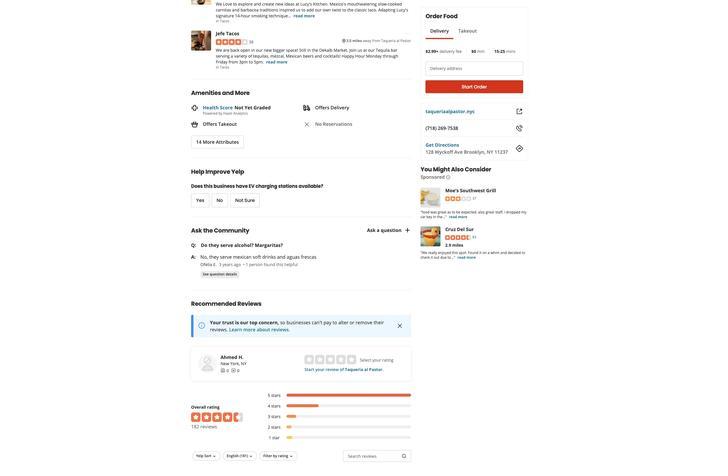 Task type: vqa. For each thing, say whether or not it's contained in the screenshot.
24 add v2 icon
yes



Task type: describe. For each thing, give the bounding box(es) containing it.
overall rating
[[191, 405, 220, 410]]

by inside dropdown button
[[273, 454, 277, 459]]

in down serving
[[216, 65, 219, 70]]

dropped
[[506, 210, 520, 215]]

new for our
[[264, 47, 272, 53]]

of inside "we are back open in our new bigger space! still in the dekalb market. join us at our tequila bar serving a variety of tequilas, mezcal, mexican beers and cocktails! happy hour monday through friday from 3pm to 5pm."
[[248, 53, 252, 59]]

24 medical v2 image
[[191, 105, 198, 112]]

english (181) button
[[223, 452, 257, 461]]

tab list containing delivery
[[426, 27, 481, 39]]

mins
[[506, 49, 516, 54]]

1 for 1 star
[[269, 436, 271, 441]]

ask a question link
[[367, 227, 411, 234]]

and up barbacoa
[[254, 1, 261, 7]]

rating for select your rating
[[382, 358, 394, 363]]

sur
[[466, 226, 474, 233]]

5pm.
[[254, 59, 264, 65]]

1 for 1 person found this helpful
[[246, 262, 248, 268]]

not sure
[[235, 197, 255, 204]]

found
[[468, 251, 478, 256]]

stars for 3 stars
[[271, 414, 281, 420]]

barbacoa
[[241, 7, 259, 13]]

select your rating
[[360, 358, 394, 363]]

taqueria for from
[[381, 38, 396, 43]]

Order delivery text field
[[426, 62, 523, 76]]

del
[[457, 226, 465, 233]]

in right open
[[251, 47, 255, 53]]

delivery
[[440, 49, 455, 54]]

new for create
[[275, 1, 283, 7]]

margaritas?
[[255, 242, 283, 249]]

takeout inside amenities and more element
[[218, 121, 237, 127]]

2 reviews. from the left
[[271, 327, 290, 333]]

sort
[[204, 454, 211, 459]]

24 order v2 image
[[303, 105, 311, 112]]

review
[[326, 367, 339, 373]]

does
[[191, 183, 203, 190]]

not inside health score not yet graded powered by hazel analytics
[[235, 105, 243, 111]]

reservations
[[323, 121, 352, 127]]

the inside we love to explore and create new ideas at lucy's kitchen. mexico's mouthwatering slow-cooked carnitas and barbacoa traditions inspired us to add our own twist to the classic taco. adapting lucy's signature 14-hour smoking technique…
[[347, 7, 354, 13]]

wyckoff
[[435, 149, 453, 156]]

ahmed h. new york, ny
[[221, 355, 246, 367]]

0 for "reviews" element
[[237, 368, 239, 374]]

0 vertical spatial takeout
[[458, 28, 477, 34]]

more for bigger
[[277, 59, 288, 65]]

still
[[299, 47, 306, 53]]

rating for filter by rating
[[278, 454, 288, 459]]

to…"
[[448, 255, 455, 260]]

variety
[[234, 53, 247, 59]]

16 chevron down v2 image for yelp sort
[[212, 455, 217, 459]]

alter
[[338, 320, 349, 326]]

reviews for 182 reviews
[[200, 424, 217, 431]]

filter reviews by 5 stars rating element
[[262, 393, 411, 399]]

3 for 3 years ago
[[219, 262, 221, 268]]

you
[[420, 166, 432, 174]]

they for no,
[[209, 254, 219, 261]]

a inside "we really enjoyed this spot. found it on a whim and decided to check it out due to…"
[[488, 251, 490, 256]]

rating element
[[305, 355, 356, 365]]

filter reviews by 3 stars rating element
[[262, 414, 411, 420]]

ask for ask the community
[[191, 227, 202, 235]]

24 external link v2 image
[[516, 108, 523, 115]]

0 horizontal spatial rating
[[207, 405, 220, 410]]

they for do
[[209, 242, 219, 249]]

to right the love
[[233, 1, 237, 7]]

0 vertical spatial from
[[372, 38, 380, 43]]

inspired
[[279, 7, 295, 13]]

1 vertical spatial lucy's
[[397, 7, 408, 13]]

a inside "we are back open in our new bigger space! still in the dekalb market. join us at our tequila bar serving a variety of tequilas, mezcal, mexican beers and cocktails! happy hour monday through friday from 3pm to 5pm."
[[231, 53, 233, 59]]

24 add v2 image
[[404, 227, 411, 234]]

see
[[203, 272, 209, 277]]

space!
[[286, 47, 298, 53]]

taqueria for of
[[345, 367, 363, 373]]

found
[[264, 262, 275, 268]]

also
[[478, 210, 485, 215]]

we love to explore and create new ideas at lucy's kitchen. mexico's mouthwatering slow-cooked carnitas and barbacoa traditions inspired us to add our own twist to the classic taco. adapting lucy's signature 14-hour smoking technique…
[[216, 1, 408, 19]]

miles for 2.9
[[452, 243, 463, 248]]

more inside 14 more attributes dropdown button
[[203, 139, 215, 146]]

moe's
[[445, 188, 459, 194]]

through
[[383, 53, 398, 59]]

ago
[[234, 262, 241, 268]]

read more for on
[[457, 255, 476, 260]]

drinks
[[262, 254, 276, 261]]

16 chevron down v2 image for filter by rating
[[289, 455, 294, 459]]

and up 14-
[[232, 7, 240, 13]]

2 vertical spatial tacos
[[220, 65, 229, 70]]

1 star
[[269, 436, 280, 441]]

more for ideas
[[304, 13, 315, 19]]

hazel
[[223, 111, 232, 116]]

not inside button
[[235, 197, 243, 204]]

traditions
[[260, 7, 278, 13]]

3 star rating image
[[445, 197, 471, 201]]

and inside ask the community element
[[277, 254, 286, 261]]

serving
[[216, 53, 230, 59]]

0 vertical spatial question
[[381, 227, 402, 234]]

top
[[250, 320, 258, 326]]

your for select
[[372, 358, 381, 363]]

0 vertical spatial tacos
[[220, 19, 229, 24]]

our up monday
[[368, 47, 375, 53]]

mezcal,
[[270, 53, 285, 59]]

24 phone v2 image
[[516, 125, 523, 132]]

filter reviews by 4 stars rating element
[[262, 404, 411, 410]]

analytics
[[233, 111, 248, 116]]

taco.
[[368, 7, 377, 13]]

1 horizontal spatial more
[[235, 89, 250, 97]]

are
[[223, 47, 229, 53]]

to right twist
[[342, 7, 346, 13]]

14 more attributes button
[[191, 136, 244, 149]]

read more for ideas
[[294, 13, 315, 19]]

overall
[[191, 405, 206, 410]]

on
[[482, 251, 487, 256]]

1 vertical spatial tacos
[[226, 30, 239, 37]]

2.9 miles
[[445, 243, 463, 248]]

mexico's
[[330, 1, 346, 7]]

mexican
[[286, 53, 302, 59]]

enjoyed
[[438, 251, 451, 256]]

delivery address
[[430, 66, 462, 71]]

car
[[420, 215, 426, 220]]

15-25 mins
[[494, 49, 516, 54]]

offers for offers takeout
[[203, 121, 217, 127]]

directions
[[435, 142, 459, 148]]

min
[[477, 49, 485, 54]]

offers takeout
[[203, 121, 237, 127]]

order inside button
[[474, 84, 487, 90]]

might
[[433, 166, 450, 174]]

16 marker v2 image
[[342, 39, 347, 43]]

filter reviews by 2 stars rating element
[[262, 425, 411, 431]]

from inside "we are back open in our new bigger space! still in the dekalb market. join us at our tequila bar serving a variety of tequilas, mezcal, mexican beers and cocktails! happy hour monday through friday from 3pm to 5pm."
[[229, 59, 238, 65]]

serve for mexican
[[220, 254, 232, 261]]

is
[[235, 320, 239, 326]]

more for on
[[466, 255, 476, 260]]

yelp inside yelp sort popup button
[[196, 454, 203, 459]]

stars for 2 stars
[[271, 425, 281, 431]]

16 chevron down v2 image
[[249, 455, 253, 459]]

37
[[472, 196, 476, 201]]

38
[[249, 39, 254, 45]]

cooked
[[388, 1, 402, 7]]

our inside we love to explore and create new ideas at lucy's kitchen. mexico's mouthwatering slow-cooked carnitas and barbacoa traditions inspired us to add our own twist to the classic taco. adapting lucy's signature 14-hour smoking technique…
[[315, 7, 322, 13]]

of inside recommended reviews element
[[340, 367, 344, 373]]

york,
[[230, 361, 240, 367]]

read more link for on
[[457, 255, 476, 260]]

no for no reservations
[[315, 121, 322, 127]]

soft
[[253, 254, 261, 261]]

and up score
[[222, 89, 234, 97]]

score
[[220, 105, 233, 111]]

more for also
[[458, 215, 467, 220]]

own
[[323, 7, 331, 13]]

1 great from the left
[[438, 210, 446, 215]]

this for 1 person found this helpful
[[276, 262, 283, 268]]

moe's southwest grill image
[[420, 188, 441, 208]]

business
[[214, 183, 235, 190]]

ave
[[454, 149, 463, 156]]

3.5 miles away from taqueria al pastor
[[347, 38, 411, 43]]

0 horizontal spatial it
[[431, 255, 433, 260]]

"we
[[420, 251, 427, 256]]

get directions link
[[426, 142, 459, 148]]

ask the community element
[[182, 217, 420, 279]]

search reviews
[[348, 454, 377, 460]]

(no rating) image
[[305, 355, 356, 365]]

reviews element
[[231, 368, 239, 374]]

3pm
[[239, 59, 248, 65]]

stars for 5 stars
[[271, 393, 281, 399]]

powered
[[203, 111, 218, 116]]

4.5 star rating image for 182 reviews
[[191, 413, 243, 423]]

2 great from the left
[[486, 210, 494, 215]]

7538
[[447, 125, 458, 132]]

new
[[221, 361, 229, 367]]

yelp inside help improve yelp element
[[231, 168, 244, 176]]

love
[[223, 1, 232, 7]]

brooklyn,
[[464, 149, 486, 156]]

24 shopping v2 image
[[191, 121, 198, 128]]

ev
[[249, 183, 255, 190]]

learn more about reviews.
[[229, 327, 290, 333]]

the…"
[[437, 215, 447, 220]]

twist
[[332, 7, 341, 13]]

1 horizontal spatial it
[[479, 251, 482, 256]]

0 vertical spatial lucy's
[[300, 1, 312, 7]]

ofelia e.
[[200, 262, 217, 268]]

16 review v2 image
[[231, 369, 236, 374]]

learn more about reviews. link
[[229, 327, 290, 333]]

help improve yelp
[[191, 168, 244, 176]]



Task type: locate. For each thing, give the bounding box(es) containing it.
open
[[240, 47, 250, 53]]

by
[[218, 111, 222, 116], [273, 454, 277, 459]]

this inside ask the community element
[[276, 262, 283, 268]]

4.5 star rating image down overall rating
[[191, 413, 243, 423]]

stars right the 2
[[271, 425, 281, 431]]

1 in tacos from the top
[[216, 19, 229, 24]]

2 we from the top
[[216, 47, 222, 53]]

to left add
[[302, 7, 306, 13]]

to right pay
[[333, 320, 337, 326]]

1 vertical spatial yelp
[[196, 454, 203, 459]]

24 directions v2 image
[[516, 145, 523, 152]]

4.5 star rating image for 83
[[445, 236, 471, 240]]

0 right 16 friends v2 image
[[226, 368, 229, 374]]

new up tequilas,
[[264, 47, 272, 53]]

info alert
[[191, 315, 411, 338]]

us up "hour"
[[358, 47, 362, 53]]

order left food
[[426, 12, 442, 20]]

0 vertical spatial ny
[[487, 149, 493, 156]]

delivery tab panel
[[426, 39, 481, 42]]

1 vertical spatial this
[[452, 251, 458, 256]]

delivery for delivery address
[[430, 66, 446, 71]]

to right as
[[452, 210, 455, 215]]

they right do
[[209, 242, 219, 249]]

new inside "we are back open in our new bigger space! still in the dekalb market. join us at our tequila bar serving a variety of tequilas, mezcal, mexican beers and cocktails! happy hour monday through friday from 3pm to 5pm."
[[264, 47, 272, 53]]

filter by rating
[[263, 454, 288, 459]]

miles for 3.5
[[352, 38, 362, 43]]

ahmed
[[221, 355, 237, 361]]

1 we from the top
[[216, 1, 222, 7]]

0 vertical spatial they
[[209, 242, 219, 249]]

at right ideas
[[296, 1, 299, 7]]

1 vertical spatial ny
[[241, 361, 246, 367]]

1 horizontal spatial the
[[312, 47, 318, 53]]

filter reviews by 1 star rating element
[[262, 436, 411, 441]]

recommended reviews element
[[172, 290, 430, 472]]

offers down powered
[[203, 121, 217, 127]]

decided
[[508, 251, 521, 256]]

read
[[294, 13, 303, 19], [266, 59, 276, 65], [449, 215, 457, 220], [457, 255, 466, 260]]

reviews. down your
[[210, 327, 228, 333]]

1 reviews. from the left
[[210, 327, 228, 333]]

be
[[456, 210, 460, 215]]

us inside "we are back open in our new bigger space! still in the dekalb market. join us at our tequila bar serving a variety of tequilas, mezcal, mexican beers and cocktails! happy hour monday through friday from 3pm to 5pm."
[[358, 47, 362, 53]]

read more link for ideas
[[294, 13, 315, 19]]

no inside amenities and more element
[[315, 121, 322, 127]]

your right select
[[372, 358, 381, 363]]

stars right '5' in the left of the page
[[271, 393, 281, 399]]

read for found
[[457, 255, 466, 260]]

1 horizontal spatial question
[[381, 227, 402, 234]]

1 vertical spatial of
[[340, 367, 344, 373]]

1 horizontal spatial this
[[276, 262, 283, 268]]

start down order delivery text box
[[462, 84, 473, 90]]

4
[[268, 404, 270, 409]]

delivery inside amenities and more element
[[331, 105, 349, 111]]

more inside info alert
[[243, 327, 256, 333]]

1 vertical spatial at
[[363, 47, 367, 53]]

close image
[[396, 323, 403, 330]]

yelp sort
[[196, 454, 211, 459]]

attributes
[[216, 139, 239, 146]]

0 vertical spatial us
[[296, 7, 301, 13]]

1 horizontal spatial at
[[363, 47, 367, 53]]

sure
[[244, 197, 255, 204]]

2 16 chevron down v2 image from the left
[[289, 455, 294, 459]]

read more link down the mezcal,
[[266, 59, 288, 65]]

stars inside filter reviews by 3 stars rating element
[[271, 414, 281, 420]]

182
[[191, 424, 199, 431]]

consider
[[465, 166, 491, 174]]

0 horizontal spatial 0
[[226, 368, 229, 374]]

friends element
[[221, 368, 229, 374]]

0 vertical spatial taqueria
[[381, 38, 396, 43]]

stars up 2 stars
[[271, 414, 281, 420]]

we up serving
[[216, 47, 222, 53]]

we inside "we are back open in our new bigger space! still in the dekalb market. join us at our tequila bar serving a variety of tequilas, mezcal, mexican beers and cocktails! happy hour monday through friday from 3pm to 5pm."
[[216, 47, 222, 53]]

delivery down the order food
[[430, 28, 449, 34]]

2 vertical spatial this
[[276, 262, 283, 268]]

pastor down select your rating
[[369, 367, 383, 373]]

this right does
[[204, 183, 213, 190]]

0 vertical spatial miles
[[352, 38, 362, 43]]

this for "we really enjoyed this spot. found it on a whim and decided to check it out due to…"
[[452, 251, 458, 256]]

our right is
[[240, 320, 248, 326]]

check
[[420, 255, 430, 260]]

4 star rating image
[[216, 39, 248, 45]]

1 vertical spatial delivery
[[430, 66, 446, 71]]

0 horizontal spatial yelp
[[196, 454, 203, 459]]

search
[[348, 454, 361, 460]]

read more link down add
[[294, 13, 315, 19]]

24 more v2 image
[[404, 30, 411, 37]]

3 inside ask the community element
[[219, 262, 221, 268]]

0 vertical spatial offers
[[315, 105, 329, 111]]

reviews right search
[[362, 454, 377, 460]]

no inside button
[[217, 197, 223, 204]]

1 person found this helpful
[[246, 262, 298, 268]]

and down dekalb
[[315, 53, 322, 59]]

16 chevron down v2 image
[[212, 455, 217, 459], [289, 455, 294, 459]]

or
[[350, 320, 355, 326]]

1 16 chevron down v2 image from the left
[[212, 455, 217, 459]]

.
[[383, 367, 384, 373]]

this right the found
[[276, 262, 283, 268]]

do
[[201, 242, 207, 249]]

0 vertical spatial we
[[216, 1, 222, 7]]

0 vertical spatial reviews
[[200, 424, 217, 431]]

1 vertical spatial 1
[[269, 436, 271, 441]]

offers for offers delivery
[[315, 105, 329, 111]]

miles up spot. at bottom
[[452, 243, 463, 248]]

1 vertical spatial taqueria
[[345, 367, 363, 373]]

our up tequilas,
[[256, 47, 263, 53]]

2 in tacos from the top
[[216, 65, 229, 70]]

0 horizontal spatial order
[[426, 12, 442, 20]]

question down e. at left bottom
[[210, 272, 225, 277]]

16 chevron down v2 image inside yelp sort popup button
[[212, 455, 217, 459]]

3 for 3 stars
[[268, 414, 270, 420]]

3 stars from the top
[[271, 414, 281, 420]]

your
[[210, 320, 221, 326]]

read more
[[294, 13, 315, 19], [266, 59, 288, 65], [449, 215, 467, 220], [457, 255, 476, 260]]

serve up years
[[220, 254, 232, 261]]

and
[[254, 1, 261, 7], [232, 7, 240, 13], [315, 53, 322, 59], [222, 89, 234, 97], [501, 251, 507, 256], [277, 254, 286, 261]]

0 horizontal spatial great
[[438, 210, 446, 215]]

3 inside recommended reviews element
[[268, 414, 270, 420]]

128
[[426, 149, 434, 156]]

1 down mexican on the left bottom of the page
[[246, 262, 248, 268]]

None radio
[[305, 355, 314, 365], [326, 355, 335, 365], [336, 355, 346, 365], [305, 355, 314, 365], [326, 355, 335, 365], [336, 355, 346, 365]]

1
[[246, 262, 248, 268], [269, 436, 271, 441]]

1 vertical spatial no
[[217, 197, 223, 204]]

amenities and more element
[[182, 79, 416, 149]]

1 horizontal spatial lucy's
[[397, 7, 408, 13]]

really
[[428, 251, 437, 256]]

read more right to…"
[[457, 255, 476, 260]]

amenities
[[191, 89, 221, 97]]

1 horizontal spatial 0
[[237, 368, 239, 374]]

0 horizontal spatial ask
[[191, 227, 202, 235]]

1 vertical spatial us
[[358, 47, 362, 53]]

0 horizontal spatial a
[[231, 53, 233, 59]]

1 stars from the top
[[271, 393, 281, 399]]

in inside "food was great as to be expected. also great staff, i dropped my car key in the…"
[[433, 215, 436, 220]]

1 vertical spatial miles
[[452, 243, 463, 248]]

1 horizontal spatial ny
[[487, 149, 493, 156]]

1 horizontal spatial ask
[[367, 227, 376, 234]]

1 horizontal spatial offers
[[315, 105, 329, 111]]

at up "hour"
[[363, 47, 367, 53]]

to inside so businesses can't pay to alter or remove their reviews.
[[333, 320, 337, 326]]

moe's southwest grill link
[[445, 188, 496, 194]]

2 horizontal spatial a
[[488, 251, 490, 256]]

read down inspired
[[294, 13, 303, 19]]

businesses
[[287, 320, 311, 326]]

0 vertical spatial 4.5 star rating image
[[445, 236, 471, 240]]

more down the mezcal,
[[277, 59, 288, 65]]

read for create
[[294, 13, 303, 19]]

0 horizontal spatial at
[[296, 1, 299, 7]]

pastor down '24 more v2' icon
[[400, 38, 411, 43]]

from down variety
[[229, 59, 238, 65]]

stars inside "filter reviews by 5 stars rating" element
[[271, 393, 281, 399]]

1 vertical spatial rating
[[207, 405, 220, 410]]

at inside we love to explore and create new ideas at lucy's kitchen. mexico's mouthwatering slow-cooked carnitas and barbacoa traditions inspired us to add our own twist to the classic taco. adapting lucy's signature 14-hour smoking technique…
[[296, 1, 299, 7]]

not left yet
[[235, 105, 243, 111]]

read more down the mezcal,
[[266, 59, 288, 65]]

1 horizontal spatial 3
[[268, 414, 270, 420]]

we up carnitas
[[216, 1, 222, 7]]

24 info v2 image
[[198, 323, 205, 330]]

0 vertical spatial serve
[[220, 242, 233, 249]]

1 horizontal spatial by
[[273, 454, 277, 459]]

0 vertical spatial 1
[[246, 262, 248, 268]]

16 friends v2 image
[[221, 369, 225, 374]]

1 vertical spatial not
[[235, 197, 243, 204]]

stars inside filter reviews by 4 stars rating element
[[271, 404, 281, 409]]

to inside "food was great as to be expected. also great staff, i dropped my car key in the…"
[[452, 210, 455, 215]]

in up "beers" on the top left
[[307, 47, 311, 53]]

cruz
[[445, 226, 456, 233]]

0 horizontal spatial miles
[[352, 38, 362, 43]]

can't
[[312, 320, 322, 326]]

3 stars
[[268, 414, 281, 420]]

we
[[216, 1, 222, 7], [216, 47, 222, 53]]

miles
[[352, 38, 362, 43], [452, 243, 463, 248]]

pastor
[[400, 38, 411, 43], [369, 367, 383, 373]]

our inside info alert
[[240, 320, 248, 326]]

start your review of taqueria al pastor .
[[305, 367, 384, 373]]

reviews. down so at the left
[[271, 327, 290, 333]]

learn
[[229, 327, 242, 333]]

it left out
[[431, 255, 433, 260]]

delivery for delivery
[[430, 28, 449, 34]]

al down select
[[364, 367, 368, 373]]

1 horizontal spatial of
[[340, 367, 344, 373]]

taqueria down select
[[345, 367, 363, 373]]

0 horizontal spatial al
[[364, 367, 368, 373]]

(718) 269-7538
[[426, 125, 458, 132]]

q:
[[191, 242, 196, 249]]

3.5
[[347, 38, 352, 43]]

do they serve alcohol? margaritas?
[[201, 242, 283, 249]]

2 horizontal spatial this
[[452, 251, 458, 256]]

a:
[[191, 254, 196, 261]]

by inside health score not yet graded powered by hazel analytics
[[218, 111, 222, 116]]

5 stars
[[268, 393, 281, 399]]

we inside we love to explore and create new ideas at lucy's kitchen. mexico's mouthwatering slow-cooked carnitas and barbacoa traditions inspired us to add our own twist to the classic taco. adapting lucy's signature 14-hour smoking technique…
[[216, 1, 222, 7]]

read for our
[[266, 59, 276, 65]]

0 vertical spatial more
[[235, 89, 250, 97]]

3 up the 2
[[268, 414, 270, 420]]

yelp sort button
[[192, 452, 221, 461]]

start for start your review of taqueria al pastor .
[[305, 367, 314, 373]]

4.5 star rating image down cruz del sur
[[445, 236, 471, 240]]

the left classic
[[347, 7, 354, 13]]

0 vertical spatial no
[[315, 121, 322, 127]]

signature
[[216, 13, 234, 19]]

1 inside ask the community element
[[246, 262, 248, 268]]

in tacos down carnitas
[[216, 19, 229, 24]]

order down order delivery text box
[[474, 84, 487, 90]]

new
[[275, 1, 283, 7], [264, 47, 272, 53]]

16 chevron down v2 image right filter by rating
[[289, 455, 294, 459]]

11237
[[495, 149, 508, 156]]

start inside start order button
[[462, 84, 473, 90]]

reviews for search reviews
[[362, 454, 377, 460]]

1 0 from the left
[[226, 368, 229, 374]]

read more link for bigger
[[266, 59, 288, 65]]

0 vertical spatial by
[[218, 111, 222, 116]]

  text field inside recommended reviews element
[[343, 451, 411, 463]]

we are back open in our new bigger space! still in the dekalb market. join us at our tequila bar serving a variety of tequilas, mezcal, mexican beers and cocktails! happy hour monday through friday from 3pm to 5pm.
[[216, 47, 398, 65]]

moe's southwest grill
[[445, 188, 496, 194]]

tab list
[[426, 27, 481, 39]]

taqueria up "tequila"
[[381, 38, 396, 43]]

0 vertical spatial start
[[462, 84, 473, 90]]

serve for alcohol?
[[220, 242, 233, 249]]

us
[[296, 7, 301, 13], [358, 47, 362, 53]]

from right away
[[372, 38, 380, 43]]

and inside "we are back open in our new bigger space! still in the dekalb market. join us at our tequila bar serving a variety of tequilas, mezcal, mexican beers and cocktails! happy hour monday through friday from 3pm to 5pm."
[[315, 53, 322, 59]]

reviews
[[237, 300, 262, 308]]

was
[[430, 210, 437, 215]]

cruz del sur image
[[420, 227, 441, 247]]

0 horizontal spatial question
[[210, 272, 225, 277]]

at inside "we are back open in our new bigger space! still in the dekalb market. join us at our tequila bar serving a variety of tequilas, mezcal, mexican beers and cocktails! happy hour monday through friday from 3pm to 5pm."
[[363, 47, 367, 53]]

a right on on the bottom right of page
[[488, 251, 490, 256]]

read right to…"
[[457, 255, 466, 260]]

rating inside dropdown button
[[278, 454, 288, 459]]

0 inside "reviews" element
[[237, 368, 239, 374]]

group containing yes
[[191, 194, 369, 208]]

read more for also
[[449, 215, 467, 220]]

not
[[235, 105, 243, 111], [235, 197, 243, 204]]

0 vertical spatial of
[[248, 53, 252, 59]]

0 horizontal spatial reviews.
[[210, 327, 228, 333]]

start order button
[[426, 80, 523, 93]]

al
[[397, 38, 400, 43], [364, 367, 368, 373]]

1 horizontal spatial al
[[397, 38, 400, 43]]

jefe tacos image
[[191, 31, 211, 51]]

reviews. inside so businesses can't pay to alter or remove their reviews.
[[210, 327, 228, 333]]

start left review
[[305, 367, 314, 373]]

it left on on the bottom right of page
[[479, 251, 482, 256]]

of down open
[[248, 53, 252, 59]]

search image
[[402, 454, 406, 459]]

1 inside recommended reviews element
[[269, 436, 271, 441]]

al for start your review of taqueria al pastor .
[[364, 367, 368, 373]]

0 vertical spatial pastor
[[400, 38, 411, 43]]

read more up cruz del sur
[[449, 215, 467, 220]]

1 horizontal spatial a
[[377, 227, 380, 234]]

read for be
[[449, 215, 457, 220]]

hour
[[241, 13, 250, 19]]

ask for ask a question
[[367, 227, 376, 234]]

0 horizontal spatial us
[[296, 7, 301, 13]]

no for no
[[217, 197, 223, 204]]

16 chevron down v2 image inside filter by rating dropdown button
[[289, 455, 294, 459]]

in
[[216, 19, 219, 24], [251, 47, 255, 53], [307, 47, 311, 53], [216, 65, 219, 70], [433, 215, 436, 220]]

and inside "we really enjoyed this spot. found it on a whim and decided to check it out due to…"
[[501, 251, 507, 256]]

1 vertical spatial al
[[364, 367, 368, 373]]

read more link up cruz del sur
[[449, 215, 467, 220]]

add
[[307, 7, 314, 13]]

1 vertical spatial question
[[210, 272, 225, 277]]

0
[[226, 368, 229, 374], [237, 368, 239, 374]]

0 horizontal spatial reviews
[[200, 424, 217, 431]]

4 stars from the top
[[271, 425, 281, 431]]

0 vertical spatial the
[[347, 7, 354, 13]]

us right inspired
[[296, 7, 301, 13]]

al inside recommended reviews element
[[364, 367, 368, 373]]

jefe tacos link
[[216, 30, 239, 37]]

details
[[226, 272, 237, 277]]

great
[[438, 210, 446, 215], [486, 210, 494, 215]]

1 horizontal spatial yelp
[[231, 168, 244, 176]]

1 vertical spatial start
[[305, 367, 314, 373]]

the up do
[[203, 227, 213, 235]]

1 horizontal spatial pastor
[[400, 38, 411, 43]]

reviews right 182
[[200, 424, 217, 431]]

new inside we love to explore and create new ideas at lucy's kitchen. mexico's mouthwatering slow-cooked carnitas and barbacoa traditions inspired us to add our own twist to the classic taco. adapting lucy's signature 14-hour smoking technique…
[[275, 1, 283, 7]]

1 vertical spatial from
[[229, 59, 238, 65]]

0 inside friends element
[[226, 368, 229, 374]]

of right review
[[340, 367, 344, 373]]

we for we are back open in our new bigger space! still in the dekalb market. join us at our tequila bar serving a variety of tequilas, mezcal, mexican beers and cocktails! happy hour monday through friday from 3pm to 5pm.
[[216, 47, 222, 53]]

24 close v2 image
[[303, 121, 311, 128]]

ny down h.
[[241, 361, 246, 367]]

16 info v2 image
[[446, 175, 451, 180]]

5
[[268, 393, 270, 399]]

start inside recommended reviews element
[[305, 367, 314, 373]]

0 vertical spatial your
[[372, 358, 381, 363]]

more down top
[[243, 327, 256, 333]]

group
[[191, 194, 369, 208]]

start order
[[462, 84, 487, 90]]

4.5 star rating image
[[445, 236, 471, 240], [191, 413, 243, 423]]

3 right e. at left bottom
[[219, 262, 221, 268]]

h.
[[239, 355, 244, 361]]

0 horizontal spatial by
[[218, 111, 222, 116]]

whim
[[491, 251, 500, 256]]

in down carnitas
[[216, 19, 219, 24]]

more right 14
[[203, 139, 215, 146]]

read more link for also
[[449, 215, 467, 220]]

lucy's down cooked
[[397, 7, 408, 13]]

2 vertical spatial delivery
[[331, 105, 349, 111]]

pastor for start your review of taqueria al pastor .
[[369, 367, 383, 373]]

smoking
[[251, 13, 268, 19]]

health
[[203, 105, 219, 111]]

  text field
[[343, 451, 411, 463]]

takeout down hazel
[[218, 121, 237, 127]]

1 left star
[[269, 436, 271, 441]]

by left hazel
[[218, 111, 222, 116]]

of
[[248, 53, 252, 59], [340, 367, 344, 373]]

taqueria inside recommended reviews element
[[345, 367, 363, 373]]

1 vertical spatial more
[[203, 139, 215, 146]]

to inside "we really enjoyed this spot. found it on a whim and decided to check it out due to…"
[[522, 251, 525, 256]]

market.
[[334, 47, 348, 53]]

as
[[447, 210, 451, 215]]

start for start order
[[462, 84, 473, 90]]

1 horizontal spatial taqueria
[[381, 38, 396, 43]]

no right 24 close v2 image
[[315, 121, 322, 127]]

we for we love to explore and create new ideas at lucy's kitchen. mexico's mouthwatering slow-cooked carnitas and barbacoa traditions inspired us to add our own twist to the classic taco. adapting lucy's signature 14-hour smoking technique…
[[216, 1, 222, 7]]

None radio
[[315, 355, 325, 365], [347, 355, 356, 365], [315, 355, 325, 365], [347, 355, 356, 365]]

1 vertical spatial by
[[273, 454, 277, 459]]

this inside help improve yelp element
[[204, 183, 213, 190]]

help improve yelp element
[[182, 158, 411, 208]]

select
[[360, 358, 371, 363]]

ny inside ahmed h. new york, ny
[[241, 361, 246, 367]]

your
[[372, 358, 381, 363], [315, 367, 325, 373]]

1 horizontal spatial new
[[275, 1, 283, 7]]

us inside we love to explore and create new ideas at lucy's kitchen. mexico's mouthwatering slow-cooked carnitas and barbacoa traditions inspired us to add our own twist to the classic taco. adapting lucy's signature 14-hour smoking technique…
[[296, 7, 301, 13]]

stars inside filter reviews by 2 stars rating element
[[271, 425, 281, 431]]

more up yet
[[235, 89, 250, 97]]

great right also
[[486, 210, 494, 215]]

in tacos
[[216, 19, 229, 24], [216, 65, 229, 70]]

this inside "we really enjoyed this spot. found it on a whim and decided to check it out due to…"
[[452, 251, 458, 256]]

delivery inside tab list
[[430, 28, 449, 34]]

0 horizontal spatial offers
[[203, 121, 217, 127]]

0 vertical spatial a
[[231, 53, 233, 59]]

your for start
[[315, 367, 325, 373]]

delivery up reservations
[[331, 105, 349, 111]]

0 horizontal spatial takeout
[[218, 121, 237, 127]]

2 stars from the top
[[271, 404, 281, 409]]

offers right 24 order v2 image
[[315, 105, 329, 111]]

rating right the filter
[[278, 454, 288, 459]]

group inside help improve yelp element
[[191, 194, 369, 208]]

to right decided at the bottom of page
[[522, 251, 525, 256]]

amenities and more
[[191, 89, 250, 97]]

0 horizontal spatial the
[[203, 227, 213, 235]]

lucy's up add
[[300, 1, 312, 7]]

the inside "we are back open in our new bigger space! still in the dekalb market. join us at our tequila bar serving a variety of tequilas, mezcal, mexican beers and cocktails! happy hour monday through friday from 3pm to 5pm."
[[312, 47, 318, 53]]

0 horizontal spatial start
[[305, 367, 314, 373]]

stars for 4 stars
[[271, 404, 281, 409]]

photo of ahmed h. image
[[198, 355, 217, 374]]

ask a question
[[367, 227, 402, 234]]

see question details
[[203, 272, 237, 277]]

0 vertical spatial at
[[296, 1, 299, 7]]

"food
[[420, 210, 430, 215]]

1 vertical spatial offers
[[203, 121, 217, 127]]

2 vertical spatial a
[[488, 251, 490, 256]]

16 chevron down v2 image right sort
[[212, 455, 217, 459]]

question
[[381, 227, 402, 234], [210, 272, 225, 277]]

0 vertical spatial al
[[397, 38, 400, 43]]

0 horizontal spatial 3
[[219, 262, 221, 268]]

your trust is our top concern,
[[210, 320, 279, 326]]

1 horizontal spatial 16 chevron down v2 image
[[289, 455, 294, 459]]

read more for bigger
[[266, 59, 288, 65]]

a left 24 add v2 icon
[[377, 227, 380, 234]]

rating right overall at the left bottom of page
[[207, 405, 220, 410]]

1 vertical spatial in tacos
[[216, 65, 229, 70]]

english
[[227, 454, 239, 459]]

so businesses can't pay to alter or remove their reviews.
[[210, 320, 384, 333]]

to right 3pm
[[249, 59, 253, 65]]

read more down add
[[294, 13, 315, 19]]

0 right 16 review v2 icon
[[237, 368, 239, 374]]

pastor inside recommended reviews element
[[369, 367, 383, 373]]

your left review
[[315, 367, 325, 373]]

ny inside get directions 128 wyckoff ave brooklyn, ny 11237
[[487, 149, 493, 156]]

to inside "we are back open in our new bigger space! still in the dekalb market. join us at our tequila bar serving a variety of tequilas, mezcal, mexican beers and cocktails! happy hour monday through friday from 3pm to 5pm."
[[249, 59, 253, 65]]

tacos down carnitas
[[220, 19, 229, 24]]

0 horizontal spatial your
[[315, 367, 325, 373]]

rating up .
[[382, 358, 394, 363]]

al for 3.5 miles away from taqueria al pastor
[[397, 38, 400, 43]]

"we really enjoyed this spot. found it on a whim and decided to check it out due to…"
[[420, 251, 525, 260]]

delivery
[[430, 28, 449, 34], [430, 66, 446, 71], [331, 105, 349, 111]]

0 horizontal spatial no
[[217, 197, 223, 204]]

tacos up 4 star rating image
[[226, 30, 239, 37]]

2 0 from the left
[[237, 368, 239, 374]]

1 vertical spatial we
[[216, 47, 222, 53]]

not sure button
[[230, 194, 260, 208]]

order
[[426, 12, 442, 20], [474, 84, 487, 90]]

0 for friends element
[[226, 368, 229, 374]]

takeout up delivery tab panel
[[458, 28, 477, 34]]

miles right "3.5"
[[352, 38, 362, 43]]

pastor for 3.5 miles away from taqueria al pastor
[[400, 38, 411, 43]]

0 horizontal spatial taqueria
[[345, 367, 363, 373]]



